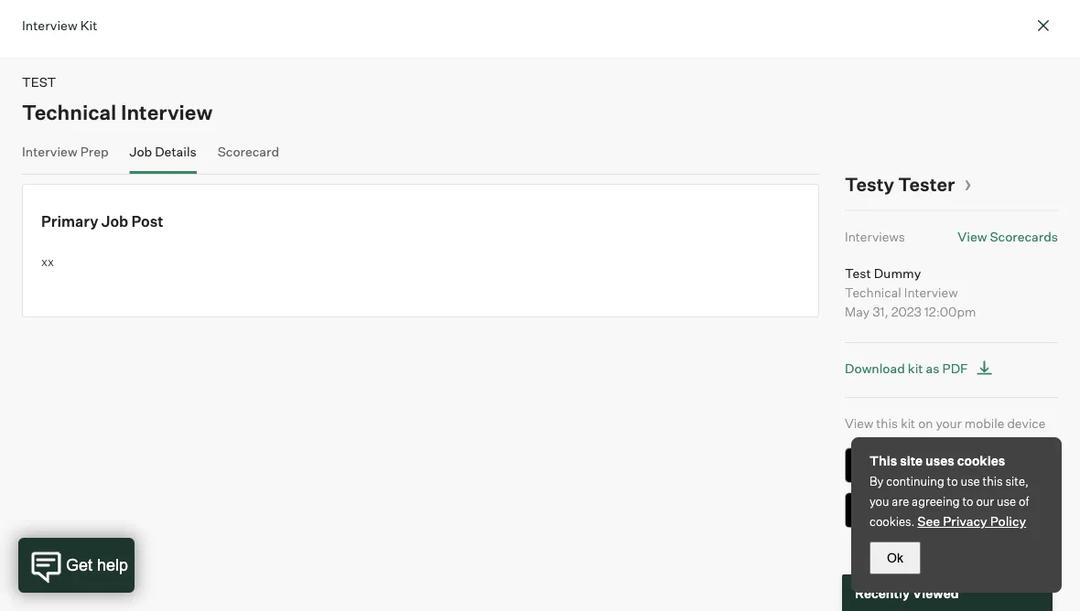 Task type: vqa. For each thing, say whether or not it's contained in the screenshot.
bottom Reports
no



Task type: describe. For each thing, give the bounding box(es) containing it.
view scorecards button
[[958, 228, 1058, 244]]

0 vertical spatial kit
[[908, 361, 923, 377]]

1 vertical spatial use
[[997, 494, 1016, 509]]

mobile
[[965, 416, 1004, 432]]

post
[[131, 212, 163, 230]]

policy
[[990, 513, 1026, 529]]

on
[[918, 416, 933, 432]]

continuing
[[886, 474, 944, 489]]

this site uses cookies
[[870, 453, 1005, 469]]

this
[[870, 453, 897, 469]]

download
[[845, 361, 905, 377]]

technical inside "test dummy technical interview may 31, 2023 12:00pm"
[[845, 284, 901, 300]]

0 horizontal spatial technical
[[22, 99, 117, 124]]

job details link
[[129, 143, 197, 170]]

testy
[[845, 173, 894, 196]]

0 vertical spatial use
[[961, 474, 980, 489]]

interview inside "link"
[[22, 143, 77, 159]]

close image
[[1032, 15, 1054, 37]]

interview prep link
[[22, 143, 109, 170]]

of
[[1019, 494, 1029, 509]]

1 vertical spatial job
[[101, 212, 128, 230]]

as
[[926, 361, 940, 377]]

our
[[976, 494, 994, 509]]

testy tester
[[845, 173, 955, 196]]

site
[[900, 453, 923, 469]]

dummy
[[874, 265, 921, 281]]

0 vertical spatial job
[[129, 143, 152, 159]]

cookies.
[[870, 514, 915, 529]]

scorecard
[[218, 143, 279, 159]]

ok
[[887, 551, 903, 565]]

tester
[[898, 173, 955, 196]]

kit
[[80, 17, 97, 33]]

viewed
[[912, 585, 959, 601]]

ok button
[[870, 542, 921, 575]]

interview up job details
[[121, 99, 213, 124]]

interviews
[[845, 228, 905, 244]]

recently
[[855, 585, 910, 601]]

privacy
[[943, 513, 987, 529]]

details
[[155, 143, 197, 159]]

interview left kit
[[22, 17, 77, 33]]



Task type: locate. For each thing, give the bounding box(es) containing it.
0 horizontal spatial this
[[876, 416, 898, 432]]

job left details
[[129, 143, 152, 159]]

download kit as pdf link
[[845, 357, 998, 381]]

0 horizontal spatial job
[[101, 212, 128, 230]]

this up the our
[[983, 474, 1003, 489]]

1 horizontal spatial job
[[129, 143, 152, 159]]

0 vertical spatial technical
[[22, 99, 117, 124]]

uses
[[925, 453, 954, 469]]

kit
[[908, 361, 923, 377], [901, 416, 915, 432]]

technical
[[22, 99, 117, 124], [845, 284, 901, 300]]

this
[[876, 416, 898, 432], [983, 474, 1003, 489]]

interview inside "test dummy technical interview may 31, 2023 12:00pm"
[[904, 284, 958, 300]]

xx
[[41, 254, 54, 269]]

technical interview
[[22, 99, 213, 124]]

see
[[917, 513, 940, 529]]

12:00pm
[[925, 303, 976, 319]]

job
[[129, 143, 152, 159], [101, 212, 128, 230]]

primary job post
[[41, 212, 163, 230]]

0 horizontal spatial use
[[961, 474, 980, 489]]

see privacy policy link
[[917, 513, 1026, 529]]

technical up 31,
[[845, 284, 901, 300]]

interview left prep at left top
[[22, 143, 77, 159]]

may
[[845, 303, 870, 319]]

this up this
[[876, 416, 898, 432]]

interview
[[22, 17, 77, 33], [121, 99, 213, 124], [22, 143, 77, 159], [904, 284, 958, 300]]

your
[[936, 416, 962, 432]]

view this kit on your mobile device
[[845, 416, 1046, 432]]

view up this
[[845, 416, 873, 432]]

job details
[[129, 143, 197, 159]]

technical up interview prep
[[22, 99, 117, 124]]

1 vertical spatial kit
[[901, 416, 915, 432]]

by continuing to use this site, you are agreeing to our use of cookies.
[[870, 474, 1029, 529]]

primary
[[41, 212, 98, 230]]

this inside 'by continuing to use this site, you are agreeing to our use of cookies.'
[[983, 474, 1003, 489]]

2023
[[891, 303, 922, 319]]

download kit as pdf
[[845, 361, 968, 377]]

1 vertical spatial to
[[962, 494, 973, 509]]

use down cookies
[[961, 474, 980, 489]]

0 horizontal spatial view
[[845, 416, 873, 432]]

view for view scorecards
[[958, 228, 987, 244]]

use left of
[[997, 494, 1016, 509]]

by
[[870, 474, 884, 489]]

scorecard link
[[218, 143, 279, 170]]

are
[[892, 494, 909, 509]]

kit left on
[[901, 416, 915, 432]]

test
[[845, 265, 871, 281]]

interview kit
[[22, 17, 97, 33]]

interview up 12:00pm
[[904, 284, 958, 300]]

1 horizontal spatial technical
[[845, 284, 901, 300]]

use
[[961, 474, 980, 489], [997, 494, 1016, 509]]

to left the our
[[962, 494, 973, 509]]

see privacy policy
[[917, 513, 1026, 529]]

31,
[[873, 303, 888, 319]]

kit left as
[[908, 361, 923, 377]]

test
[[22, 74, 56, 90]]

0 vertical spatial this
[[876, 416, 898, 432]]

1 horizontal spatial to
[[962, 494, 973, 509]]

0 horizontal spatial to
[[947, 474, 958, 489]]

interview prep
[[22, 143, 109, 159]]

view
[[958, 228, 987, 244], [845, 416, 873, 432]]

agreeing
[[912, 494, 960, 509]]

1 horizontal spatial view
[[958, 228, 987, 244]]

you
[[870, 494, 889, 509]]

0 vertical spatial view
[[958, 228, 987, 244]]

scorecards
[[990, 228, 1058, 244]]

view scorecards
[[958, 228, 1058, 244]]

1 vertical spatial this
[[983, 474, 1003, 489]]

recently viewed
[[855, 585, 959, 601]]

device
[[1007, 416, 1046, 432]]

prep
[[80, 143, 109, 159]]

view left "scorecards"
[[958, 228, 987, 244]]

1 horizontal spatial use
[[997, 494, 1016, 509]]

pdf
[[942, 361, 968, 377]]

job left post at left top
[[101, 212, 128, 230]]

testy tester link
[[845, 173, 972, 196]]

0 vertical spatial to
[[947, 474, 958, 489]]

view for view this kit on your mobile device
[[845, 416, 873, 432]]

cookies
[[957, 453, 1005, 469]]

1 vertical spatial technical
[[845, 284, 901, 300]]

test dummy technical interview may 31, 2023 12:00pm
[[845, 265, 976, 319]]

1 vertical spatial view
[[845, 416, 873, 432]]

to down uses on the bottom of page
[[947, 474, 958, 489]]

site,
[[1005, 474, 1029, 489]]

to
[[947, 474, 958, 489], [962, 494, 973, 509]]

1 horizontal spatial this
[[983, 474, 1003, 489]]



